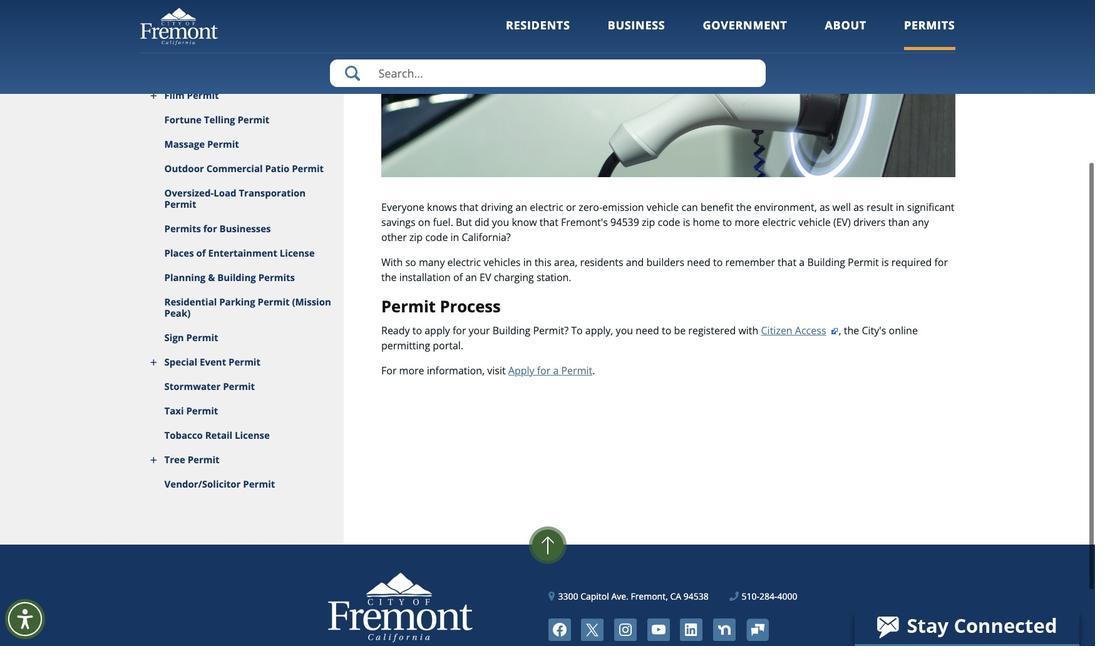 Task type: vqa. For each thing, say whether or not it's contained in the screenshot.
the topmost spreadsheet
no



Task type: describe. For each thing, give the bounding box(es) containing it.
oversized-load transporation permit
[[164, 185, 306, 209]]

vehicles
[[484, 254, 521, 268]]

footer yt icon image
[[647, 618, 670, 640]]

fuel.
[[433, 214, 453, 228]]

or
[[566, 199, 576, 213]]

ca
[[671, 589, 682, 601]]

,
[[839, 322, 842, 336]]

residents
[[506, 18, 570, 33]]

required
[[892, 254, 932, 268]]

tree permit link
[[140, 447, 344, 471]]

in inside with so many electric vehicles in this area, residents and builders need to remember that a building permit is required for the installation of an ev charging station.
[[523, 254, 532, 268]]

and
[[626, 254, 644, 268]]

about link
[[825, 18, 867, 50]]

permit inside "link"
[[238, 112, 270, 125]]

many
[[419, 254, 445, 268]]

, the city's online permitting portal.
[[381, 322, 918, 351]]

vendor/solicitor permit
[[164, 477, 275, 489]]

+ link
[[932, 3, 946, 15]]

for more information, visit apply for a permit .
[[381, 362, 595, 376]]

special event permit
[[164, 355, 261, 367]]

be
[[674, 322, 686, 336]]

1 vertical spatial electric
[[763, 214, 796, 228]]

tobacco retail license link
[[140, 422, 344, 447]]

size:
[[910, 4, 927, 15]]

load
[[214, 185, 236, 198]]

capitol
[[581, 589, 609, 601]]

installation
[[399, 269, 451, 283]]

-
[[956, 3, 958, 15]]

to left be
[[662, 322, 672, 336]]

+
[[942, 3, 946, 15]]

about
[[825, 18, 867, 33]]

need inside with so many electric vehicles in this area, residents and builders need to remember that a building permit is required for the installation of an ev charging station.
[[687, 254, 711, 268]]

1 vertical spatial zip
[[410, 229, 423, 243]]

permit?
[[533, 322, 569, 336]]

permits link
[[904, 18, 956, 50]]

massage permit
[[164, 137, 239, 149]]

- link
[[946, 3, 958, 15]]

0 horizontal spatial need
[[636, 322, 659, 336]]

permit process
[[381, 294, 501, 316]]

94539
[[611, 214, 639, 228]]

1 vertical spatial code
[[425, 229, 448, 243]]

fortune
[[164, 112, 202, 125]]

an inside the everyone knows that driving an electric or zero-emission vehicle can benefit the environment, as well as result in significant savings on fuel. but did you know that fremont's 94539 zip code is home to more electric vehicle (ev) drivers than any other zip code in california?
[[516, 199, 527, 213]]

ev
[[480, 269, 491, 283]]

permit right patio
[[292, 161, 324, 174]]

feedback link
[[833, 3, 882, 14]]

business
[[608, 18, 666, 33]]

but
[[456, 214, 472, 228]]

permits for businesses link
[[140, 215, 344, 240]]

telling
[[204, 112, 235, 125]]

footer fb icon image
[[548, 618, 571, 640]]

3300 capitol ave. fremont, ca 94538
[[558, 589, 709, 601]]

places of entertainment license link
[[140, 240, 344, 264]]

Search text field
[[330, 60, 766, 87]]

permit up fortune telling permit
[[187, 88, 219, 100]]

fremont's
[[561, 214, 608, 228]]

can
[[682, 199, 698, 213]]

emission
[[603, 199, 644, 213]]

massage permit link
[[140, 131, 344, 155]]

know
[[512, 214, 537, 228]]

sign permit link
[[140, 324, 344, 349]]

to inside the everyone knows that driving an electric or zero-emission vehicle can benefit the environment, as well as result in significant savings on fuel. but did you know that fremont's 94539 zip code is home to more electric vehicle (ev) drivers than any other zip code in california?
[[723, 214, 732, 228]]

savings
[[381, 214, 416, 228]]

is inside the everyone knows that driving an electric or zero-emission vehicle can benefit the environment, as well as result in significant savings on fuel. but did you know that fremont's 94539 zip code is home to more electric vehicle (ev) drivers than any other zip code in california?
[[683, 214, 690, 228]]

apply
[[509, 362, 535, 376]]

sign permit
[[164, 330, 218, 343]]

permit up ready
[[381, 294, 436, 316]]

fortune telling permit link
[[140, 106, 344, 131]]

1 vertical spatial a
[[553, 362, 559, 376]]

(ev)
[[834, 214, 851, 228]]

510-284-4000
[[742, 589, 798, 601]]

apply
[[425, 322, 450, 336]]

residential parking permit (mission peak) link
[[140, 289, 344, 324]]

for left businesses
[[203, 221, 217, 234]]

with
[[739, 322, 759, 336]]

for inside with so many electric vehicles in this area, residents and builders need to remember that a building permit is required for the installation of an ev charging station.
[[935, 254, 948, 268]]

to
[[571, 322, 583, 336]]

outdoor commercial patio permit
[[164, 161, 324, 174]]

oversized-load transporation permit link
[[140, 180, 344, 215]]

online
[[889, 322, 918, 336]]

0 vertical spatial vehicle
[[647, 199, 679, 213]]

font
[[891, 4, 908, 15]]

massage
[[164, 137, 205, 149]]

0 vertical spatial in
[[896, 199, 905, 213]]

&
[[208, 270, 215, 282]]

1 vertical spatial in
[[451, 229, 459, 243]]

everyone
[[381, 199, 425, 213]]

tobacco
[[164, 428, 203, 440]]

font size: link
[[891, 4, 927, 15]]

city's
[[862, 322, 887, 336]]

to inside with so many electric vehicles in this area, residents and builders need to remember that a building permit is required for the installation of an ev charging station.
[[713, 254, 723, 268]]

information,
[[427, 362, 485, 376]]

1 vertical spatial you
[[616, 322, 633, 336]]

builders
[[647, 254, 685, 268]]

citizen
[[761, 322, 793, 336]]

fremont,
[[631, 589, 668, 601]]

residents link
[[506, 18, 570, 50]]

a inside with so many electric vehicles in this area, residents and builders need to remember that a building permit is required for the installation of an ev charging station.
[[799, 254, 805, 268]]

building inside planning & building permits link
[[218, 270, 256, 282]]

1 horizontal spatial that
[[540, 214, 559, 228]]

permit inside residential parking permit (mission peak)
[[258, 294, 290, 307]]

residential parking permit (mission peak)
[[164, 294, 331, 318]]

510-
[[742, 589, 760, 601]]

film permit
[[164, 88, 219, 100]]

area,
[[554, 254, 578, 268]]

zero-
[[579, 199, 603, 213]]

taxi permit
[[164, 403, 218, 416]]

1 vertical spatial more
[[399, 362, 424, 376]]

apply for a permit link
[[509, 362, 593, 376]]

citizen access link
[[761, 322, 839, 336]]

visit
[[487, 362, 506, 376]]

the inside , the city's online permitting portal.
[[844, 322, 860, 336]]

ev charging station image
[[381, 29, 956, 176]]

entertainment
[[208, 246, 277, 258]]

permit inside with so many electric vehicles in this area, residents and builders need to remember that a building permit is required for the installation of an ev charging station.
[[848, 254, 879, 268]]

510-284-4000 link
[[730, 589, 798, 602]]



Task type: locate. For each thing, give the bounding box(es) containing it.
0 vertical spatial zip
[[642, 214, 655, 228]]

0 vertical spatial an
[[516, 199, 527, 213]]

0 horizontal spatial an
[[466, 269, 477, 283]]

need right builders
[[687, 254, 711, 268]]

1 horizontal spatial code
[[658, 214, 681, 228]]

more right for
[[399, 362, 424, 376]]

california?
[[462, 229, 511, 243]]

vehicle left can
[[647, 199, 679, 213]]

0 horizontal spatial more
[[399, 362, 424, 376]]

building right your
[[493, 322, 531, 336]]

2 horizontal spatial electric
[[763, 214, 796, 228]]

permitting
[[381, 337, 430, 351]]

0 horizontal spatial license
[[235, 428, 270, 440]]

an inside with so many electric vehicles in this area, residents and builders need to remember that a building permit is required for the installation of an ev charging station.
[[466, 269, 477, 283]]

an up know
[[516, 199, 527, 213]]

permit down stormwater permit
[[186, 403, 218, 416]]

1 vertical spatial is
[[882, 254, 889, 268]]

a right the apply
[[553, 362, 559, 376]]

0 vertical spatial you
[[492, 214, 509, 228]]

more up the remember
[[735, 214, 760, 228]]

is
[[683, 214, 690, 228], [882, 254, 889, 268]]

vehicle left (ev)
[[799, 214, 831, 228]]

for right required
[[935, 254, 948, 268]]

the right ,
[[844, 322, 860, 336]]

license inside places of entertainment license link
[[280, 246, 315, 258]]

0 horizontal spatial vehicle
[[647, 199, 679, 213]]

permit down film permit link
[[238, 112, 270, 125]]

significant
[[907, 199, 955, 213]]

footer my icon image
[[746, 618, 769, 640]]

building inside with so many electric vehicles in this area, residents and builders need to remember that a building permit is required for the installation of an ev charging station.
[[808, 254, 846, 268]]

1 horizontal spatial more
[[735, 214, 760, 228]]

2 horizontal spatial permits
[[904, 18, 956, 33]]

of inside with so many electric vehicles in this area, residents and builders need to remember that a building permit is required for the installation of an ev charging station.
[[454, 269, 463, 283]]

1 vertical spatial of
[[454, 269, 463, 283]]

2 vertical spatial in
[[523, 254, 532, 268]]

footer nd icon image
[[713, 618, 736, 640]]

that
[[460, 199, 479, 213], [540, 214, 559, 228], [778, 254, 797, 268]]

is left required
[[882, 254, 889, 268]]

more inside the everyone knows that driving an electric or zero-emission vehicle can benefit the environment, as well as result in significant savings on fuel. but did you know that fremont's 94539 zip code is home to more electric vehicle (ev) drivers than any other zip code in california?
[[735, 214, 760, 228]]

special
[[164, 355, 197, 367]]

2 vertical spatial building
[[493, 322, 531, 336]]

permits for permits for businesses
[[164, 221, 201, 234]]

a right the remember
[[799, 254, 805, 268]]

permit down to
[[562, 362, 593, 376]]

0 vertical spatial the
[[737, 199, 752, 213]]

zip down on
[[410, 229, 423, 243]]

1 as from the left
[[820, 199, 830, 213]]

stormwater permit
[[164, 379, 255, 391]]

font size:
[[891, 4, 927, 15]]

permit down the special event permit link
[[223, 379, 255, 391]]

3300
[[558, 589, 578, 601]]

0 horizontal spatial building
[[218, 270, 256, 282]]

apply,
[[586, 322, 614, 336]]

0 vertical spatial code
[[658, 214, 681, 228]]

need left be
[[636, 322, 659, 336]]

permits up residential parking permit (mission peak)
[[258, 270, 295, 282]]

0 vertical spatial need
[[687, 254, 711, 268]]

of right places
[[196, 246, 206, 258]]

0 vertical spatial building
[[808, 254, 846, 268]]

businesses
[[220, 221, 271, 234]]

0 vertical spatial electric
[[530, 199, 564, 213]]

to down benefit
[[723, 214, 732, 228]]

station.
[[537, 269, 572, 283]]

1 horizontal spatial building
[[493, 322, 531, 336]]

patio
[[265, 161, 290, 174]]

2 horizontal spatial in
[[896, 199, 905, 213]]

94538
[[684, 589, 709, 601]]

0 horizontal spatial you
[[492, 214, 509, 228]]

permit down outdoor
[[164, 197, 196, 209]]

0 horizontal spatial that
[[460, 199, 479, 213]]

permit inside the oversized-load transporation permit
[[164, 197, 196, 209]]

you right apply, at the right
[[616, 322, 633, 336]]

electric up ev
[[448, 254, 481, 268]]

0 vertical spatial more
[[735, 214, 760, 228]]

government
[[703, 18, 788, 33]]

parking
[[219, 294, 255, 307]]

the down with
[[381, 269, 397, 283]]

license inside tobacco retail license link
[[235, 428, 270, 440]]

1 horizontal spatial you
[[616, 322, 633, 336]]

4000
[[778, 589, 798, 601]]

taxi permit link
[[140, 398, 344, 422]]

in left this
[[523, 254, 532, 268]]

code left home
[[658, 214, 681, 228]]

2 as from the left
[[854, 199, 864, 213]]

electric
[[530, 199, 564, 213], [763, 214, 796, 228], [448, 254, 481, 268]]

of
[[196, 246, 206, 258], [454, 269, 463, 283]]

feedback
[[846, 3, 882, 14]]

0 horizontal spatial of
[[196, 246, 206, 258]]

business link
[[608, 18, 666, 50]]

tobacco retail license
[[164, 428, 270, 440]]

so
[[406, 254, 416, 268]]

0 vertical spatial that
[[460, 199, 479, 213]]

2 vertical spatial the
[[844, 322, 860, 336]]

1 horizontal spatial license
[[280, 246, 315, 258]]

government link
[[703, 18, 788, 50]]

in down but
[[451, 229, 459, 243]]

0 vertical spatial is
[[683, 214, 690, 228]]

1 vertical spatial building
[[218, 270, 256, 282]]

permit up special event permit
[[186, 330, 218, 343]]

outdoor commercial patio permit link
[[140, 155, 344, 180]]

taxi
[[164, 403, 184, 416]]

you inside the everyone knows that driving an electric or zero-emission vehicle can benefit the environment, as well as result in significant savings on fuel. but did you know that fremont's 94539 zip code is home to more electric vehicle (ev) drivers than any other zip code in california?
[[492, 214, 509, 228]]

0 vertical spatial of
[[196, 246, 206, 258]]

peak)
[[164, 306, 191, 318]]

charging
[[494, 269, 534, 283]]

permit right the parking
[[258, 294, 290, 307]]

0 vertical spatial a
[[799, 254, 805, 268]]

0 horizontal spatial permits
[[164, 221, 201, 234]]

the inside the everyone knows that driving an electric or zero-emission vehicle can benefit the environment, as well as result in significant savings on fuel. but did you know that fremont's 94539 zip code is home to more electric vehicle (ev) drivers than any other zip code in california?
[[737, 199, 752, 213]]

result
[[867, 199, 894, 213]]

oversized-
[[164, 185, 214, 198]]

code
[[658, 214, 681, 228], [425, 229, 448, 243]]

zip right '94539'
[[642, 214, 655, 228]]

you
[[492, 214, 509, 228], [616, 322, 633, 336]]

permit down drivers
[[848, 254, 879, 268]]

1 horizontal spatial vehicle
[[799, 214, 831, 228]]

0 horizontal spatial electric
[[448, 254, 481, 268]]

2 horizontal spatial that
[[778, 254, 797, 268]]

license
[[280, 246, 315, 258], [235, 428, 270, 440]]

permits for permits
[[904, 18, 956, 33]]

footer li icon image
[[680, 618, 703, 640]]

for right the apply
[[537, 362, 551, 376]]

of left ev
[[454, 269, 463, 283]]

that up but
[[460, 199, 479, 213]]

that right the remember
[[778, 254, 797, 268]]

code down fuel.
[[425, 229, 448, 243]]

transporation
[[239, 185, 306, 198]]

to left the remember
[[713, 254, 723, 268]]

0 horizontal spatial a
[[553, 362, 559, 376]]

2 vertical spatial electric
[[448, 254, 481, 268]]

building down (ev)
[[808, 254, 846, 268]]

1 horizontal spatial as
[[854, 199, 864, 213]]

that inside with so many electric vehicles in this area, residents and builders need to remember that a building permit is required for the installation of an ev charging station.
[[778, 254, 797, 268]]

1 horizontal spatial electric
[[530, 199, 564, 213]]

footer ig icon image
[[614, 618, 637, 640]]

fortune telling permit
[[164, 112, 270, 125]]

that right know
[[540, 214, 559, 228]]

the
[[737, 199, 752, 213], [381, 269, 397, 283], [844, 322, 860, 336]]

to
[[723, 214, 732, 228], [713, 254, 723, 268], [413, 322, 422, 336], [662, 322, 672, 336]]

is inside with so many electric vehicles in this area, residents and builders need to remember that a building permit is required for the installation of an ev charging station.
[[882, 254, 889, 268]]

footer tw icon image
[[581, 618, 604, 640]]

license down taxi permit link
[[235, 428, 270, 440]]

you down the driving
[[492, 214, 509, 228]]

the right benefit
[[737, 199, 752, 213]]

permits up places
[[164, 221, 201, 234]]

building up the parking
[[218, 270, 256, 282]]

film permit link
[[140, 82, 344, 106]]

1 horizontal spatial the
[[737, 199, 752, 213]]

electric down environment,
[[763, 214, 796, 228]]

0 horizontal spatial in
[[451, 229, 459, 243]]

0 vertical spatial license
[[280, 246, 315, 258]]

environment,
[[754, 199, 817, 213]]

planning
[[164, 270, 206, 282]]

access
[[795, 322, 827, 336]]

stormwater
[[164, 379, 221, 391]]

1 horizontal spatial need
[[687, 254, 711, 268]]

0 horizontal spatial is
[[683, 214, 690, 228]]

this
[[535, 254, 552, 268]]

license up "(mission"
[[280, 246, 315, 258]]

other
[[381, 229, 407, 243]]

to up permitting
[[413, 322, 422, 336]]

places
[[164, 246, 194, 258]]

2 vertical spatial that
[[778, 254, 797, 268]]

0 vertical spatial permits
[[904, 18, 956, 33]]

stay connected image
[[855, 609, 1079, 645]]

0 horizontal spatial zip
[[410, 229, 423, 243]]

building
[[808, 254, 846, 268], [218, 270, 256, 282], [493, 322, 531, 336]]

for up portal.
[[453, 322, 466, 336]]

1 horizontal spatial zip
[[642, 214, 655, 228]]

drivers
[[854, 214, 886, 228]]

.
[[593, 362, 595, 376]]

1 horizontal spatial permits
[[258, 270, 295, 282]]

permit inside 'link'
[[207, 137, 239, 149]]

2 horizontal spatial the
[[844, 322, 860, 336]]

your
[[469, 322, 490, 336]]

permit down telling
[[207, 137, 239, 149]]

columnusercontrol3 main content
[[344, 0, 958, 544]]

vehicle
[[647, 199, 679, 213], [799, 214, 831, 228]]

more
[[735, 214, 760, 228], [399, 362, 424, 376]]

electric left or at the right top
[[530, 199, 564, 213]]

2 vertical spatial permits
[[258, 270, 295, 282]]

vendor/solicitor permit link
[[140, 471, 344, 495]]

with
[[381, 254, 403, 268]]

stormwater permit link
[[140, 373, 344, 398]]

home
[[693, 214, 720, 228]]

tree
[[164, 452, 185, 465]]

1 vertical spatial permits
[[164, 221, 201, 234]]

1 horizontal spatial in
[[523, 254, 532, 268]]

electric inside with so many electric vehicles in this area, residents and builders need to remember that a building permit is required for the installation of an ev charging station.
[[448, 254, 481, 268]]

permits down + "link"
[[904, 18, 956, 33]]

the inside with so many electric vehicles in this area, residents and builders need to remember that a building permit is required for the installation of an ev charging station.
[[381, 269, 397, 283]]

1 vertical spatial the
[[381, 269, 397, 283]]

permit down sign permit link
[[229, 355, 261, 367]]

1 vertical spatial license
[[235, 428, 270, 440]]

1 horizontal spatial an
[[516, 199, 527, 213]]

tree permit
[[164, 452, 220, 465]]

than
[[889, 214, 910, 228]]

permit down tree permit link
[[243, 477, 275, 489]]

1 vertical spatial vehicle
[[799, 214, 831, 228]]

remember
[[726, 254, 775, 268]]

as left well
[[820, 199, 830, 213]]

with so many electric vehicles in this area, residents and builders need to remember that a building permit is required for the installation of an ev charging station.
[[381, 254, 948, 283]]

is down can
[[683, 214, 690, 228]]

2 horizontal spatial building
[[808, 254, 846, 268]]

in up than on the top right
[[896, 199, 905, 213]]

1 vertical spatial need
[[636, 322, 659, 336]]

ready to apply for your building permit? to apply, you need to be registered with citizen access
[[381, 322, 827, 336]]

for
[[203, 221, 217, 234], [935, 254, 948, 268], [453, 322, 466, 336], [537, 362, 551, 376]]

1 horizontal spatial is
[[882, 254, 889, 268]]

well
[[833, 199, 851, 213]]

1 vertical spatial that
[[540, 214, 559, 228]]

as right well
[[854, 199, 864, 213]]

need
[[687, 254, 711, 268], [636, 322, 659, 336]]

0 horizontal spatial the
[[381, 269, 397, 283]]

0 horizontal spatial code
[[425, 229, 448, 243]]

0 horizontal spatial as
[[820, 199, 830, 213]]

1 horizontal spatial a
[[799, 254, 805, 268]]

permit up vendor/solicitor
[[188, 452, 220, 465]]

1 horizontal spatial of
[[454, 269, 463, 283]]

everyone knows that driving an electric or zero-emission vehicle can benefit the environment, as well as result in significant savings on fuel. but did you know that fremont's 94539 zip code is home to more electric vehicle (ev) drivers than any other zip code in california?
[[381, 199, 955, 243]]

an left ev
[[466, 269, 477, 283]]

1 vertical spatial an
[[466, 269, 477, 283]]



